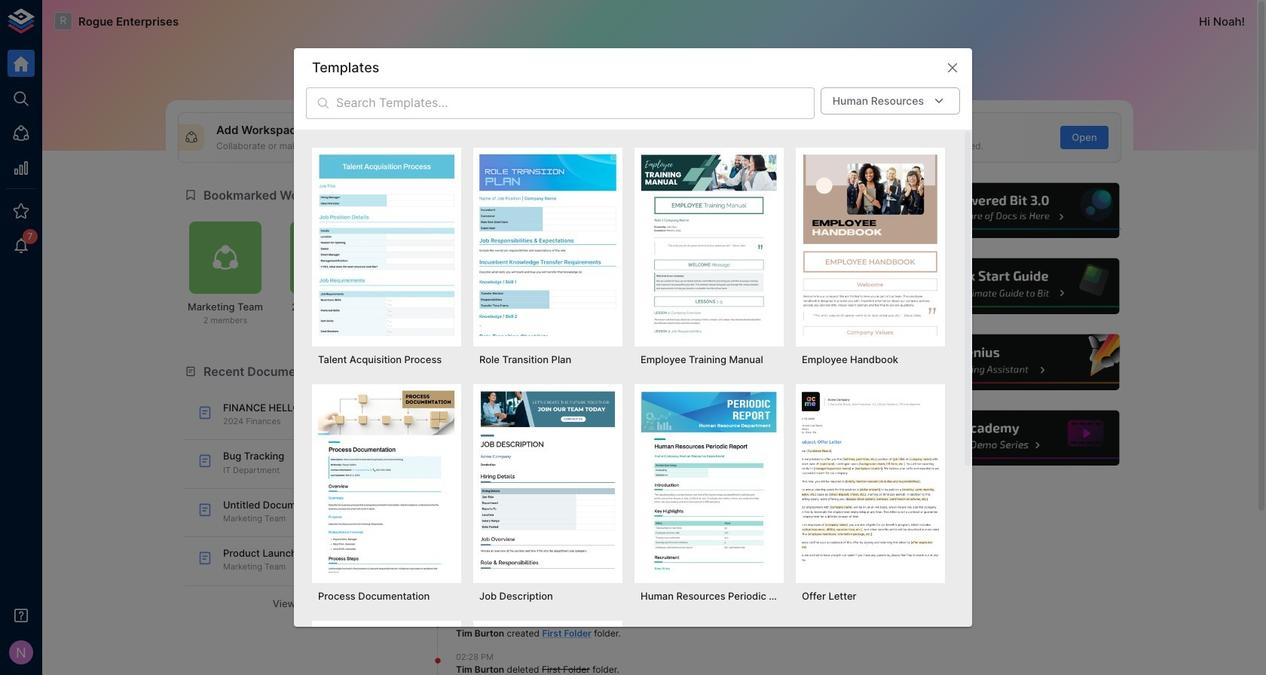 Task type: vqa. For each thing, say whether or not it's contained in the screenshot.
Upgrade your account to the Business Plan for as low as $15/mo to track your shared Bit documents.
no



Task type: describe. For each thing, give the bounding box(es) containing it.
3 help image from the top
[[895, 332, 1121, 392]]

talent acquisition process image
[[318, 153, 455, 336]]

process documentation image
[[318, 390, 455, 573]]

1 help image from the top
[[895, 181, 1121, 240]]

2 help image from the top
[[895, 257, 1121, 316]]



Task type: locate. For each thing, give the bounding box(es) containing it.
employee handbook acknowledgement form image
[[479, 627, 616, 675]]

human resources periodic report image
[[641, 390, 778, 573]]

dialog
[[294, 48, 972, 675]]

job description image
[[479, 390, 616, 573]]

employee handbook image
[[802, 153, 939, 336]]

Search Templates... text field
[[336, 87, 814, 119]]

performance improvement plan image
[[318, 627, 455, 675]]

employee training manual image
[[641, 153, 778, 336]]

4 help image from the top
[[895, 408, 1121, 468]]

help image
[[895, 181, 1121, 240], [895, 257, 1121, 316], [895, 332, 1121, 392], [895, 408, 1121, 468]]

role transition plan image
[[479, 153, 616, 336]]

offer letter image
[[802, 390, 939, 573]]



